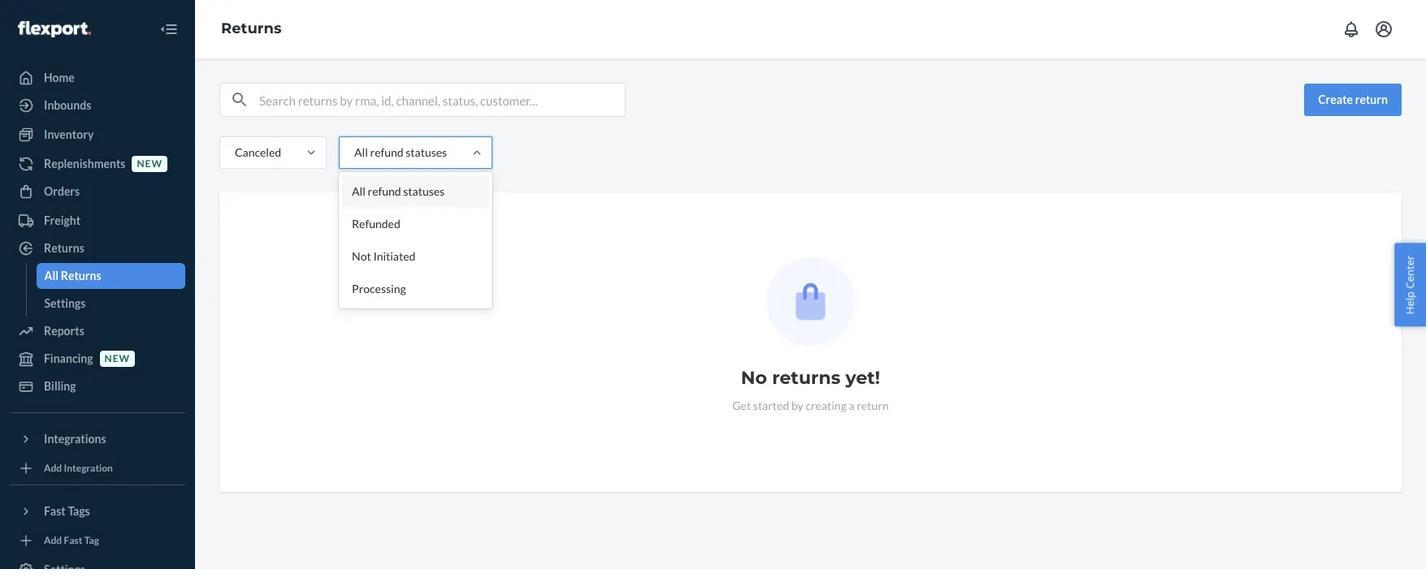 Task type: locate. For each thing, give the bounding box(es) containing it.
all
[[355, 146, 368, 159], [352, 185, 366, 198], [44, 269, 59, 283]]

reports link
[[10, 319, 185, 345]]

statuses down search returns by rma, id, channel, status, customer... text box
[[406, 146, 447, 159]]

new
[[137, 158, 163, 170], [105, 353, 130, 365]]

inventory link
[[10, 122, 185, 148]]

0 vertical spatial statuses
[[406, 146, 447, 159]]

settings link
[[36, 291, 185, 317]]

0 vertical spatial returns link
[[221, 20, 282, 38]]

statuses up initiated
[[403, 185, 445, 198]]

replenishments
[[44, 157, 126, 171]]

help
[[1404, 291, 1418, 314]]

add
[[44, 463, 62, 475], [44, 535, 62, 547]]

open notifications image
[[1342, 20, 1362, 39]]

fast tags
[[44, 505, 90, 519]]

home link
[[10, 65, 185, 91]]

add fast tag link
[[10, 532, 185, 551]]

add integration
[[44, 463, 113, 475]]

home
[[44, 71, 75, 85]]

1 add from the top
[[44, 463, 62, 475]]

2 add from the top
[[44, 535, 62, 547]]

add for add integration
[[44, 463, 62, 475]]

return
[[1356, 93, 1389, 106], [857, 399, 889, 413]]

0 vertical spatial all
[[355, 146, 368, 159]]

financing
[[44, 352, 93, 366]]

0 vertical spatial fast
[[44, 505, 66, 519]]

return inside button
[[1356, 93, 1389, 106]]

returns link
[[221, 20, 282, 38], [10, 236, 185, 262]]

1 vertical spatial add
[[44, 535, 62, 547]]

initiated
[[373, 250, 416, 263]]

0 horizontal spatial new
[[105, 353, 130, 365]]

fast tags button
[[10, 499, 185, 525]]

return right the a
[[857, 399, 889, 413]]

orders link
[[10, 179, 185, 205]]

2 vertical spatial all
[[44, 269, 59, 283]]

1 horizontal spatial returns link
[[221, 20, 282, 38]]

all refund statuses
[[355, 146, 447, 159], [352, 185, 445, 198]]

returns
[[221, 20, 282, 38], [44, 241, 84, 255], [61, 269, 101, 283]]

no returns yet!
[[741, 367, 881, 389]]

no
[[741, 367, 767, 389]]

reports
[[44, 324, 84, 338]]

new down reports link
[[105, 353, 130, 365]]

0 horizontal spatial return
[[857, 399, 889, 413]]

1 horizontal spatial return
[[1356, 93, 1389, 106]]

0 horizontal spatial returns link
[[10, 236, 185, 262]]

by
[[792, 399, 804, 413]]

0 vertical spatial new
[[137, 158, 163, 170]]

fast inside dropdown button
[[44, 505, 66, 519]]

returns
[[772, 367, 841, 389]]

billing link
[[10, 374, 185, 400]]

all refund statuses down search returns by rma, id, channel, status, customer... text box
[[355, 146, 447, 159]]

return right create on the right top of the page
[[1356, 93, 1389, 106]]

processing
[[352, 282, 406, 296]]

1 horizontal spatial new
[[137, 158, 163, 170]]

add down fast tags
[[44, 535, 62, 547]]

freight link
[[10, 208, 185, 234]]

canceled
[[235, 146, 281, 159]]

0 vertical spatial return
[[1356, 93, 1389, 106]]

1 vertical spatial all
[[352, 185, 366, 198]]

not initiated
[[352, 250, 416, 263]]

freight
[[44, 214, 81, 228]]

0 vertical spatial refund
[[370, 146, 404, 159]]

statuses
[[406, 146, 447, 159], [403, 185, 445, 198]]

add integration link
[[10, 459, 185, 479]]

billing
[[44, 380, 76, 393]]

tag
[[84, 535, 99, 547]]

fast
[[44, 505, 66, 519], [64, 535, 82, 547]]

all returns link
[[36, 263, 185, 289]]

add left integration
[[44, 463, 62, 475]]

0 vertical spatial add
[[44, 463, 62, 475]]

all refund statuses up 'refunded' at top
[[352, 185, 445, 198]]

orders
[[44, 185, 80, 198]]

fast left tag
[[64, 535, 82, 547]]

get started by creating a return
[[733, 399, 889, 413]]

fast left tags
[[44, 505, 66, 519]]

create return
[[1319, 93, 1389, 106]]

new up orders link
[[137, 158, 163, 170]]

integration
[[64, 463, 113, 475]]

refund
[[370, 146, 404, 159], [368, 185, 401, 198]]

not
[[352, 250, 371, 263]]

1 vertical spatial all refund statuses
[[352, 185, 445, 198]]

add for add fast tag
[[44, 535, 62, 547]]

integrations button
[[10, 427, 185, 453]]

1 vertical spatial new
[[105, 353, 130, 365]]

1 vertical spatial returns link
[[10, 236, 185, 262]]

Search returns by rma, id, channel, status, customer... text field
[[259, 84, 625, 116]]

create
[[1319, 93, 1354, 106]]



Task type: describe. For each thing, give the bounding box(es) containing it.
refunded
[[352, 217, 401, 231]]

1 vertical spatial fast
[[64, 535, 82, 547]]

empty list image
[[767, 258, 855, 346]]

started
[[753, 399, 790, 413]]

integrations
[[44, 433, 106, 446]]

center
[[1404, 255, 1418, 289]]

1 vertical spatial statuses
[[403, 185, 445, 198]]

a
[[849, 399, 855, 413]]

1 vertical spatial returns
[[44, 241, 84, 255]]

flexport logo image
[[18, 21, 91, 37]]

help center
[[1404, 255, 1418, 314]]

add fast tag
[[44, 535, 99, 547]]

0 vertical spatial returns
[[221, 20, 282, 38]]

all returns
[[44, 269, 101, 283]]

close navigation image
[[159, 20, 179, 39]]

tags
[[68, 505, 90, 519]]

inventory
[[44, 128, 94, 141]]

creating
[[806, 399, 847, 413]]

inbounds link
[[10, 93, 185, 119]]

2 vertical spatial returns
[[61, 269, 101, 283]]

help center button
[[1395, 243, 1427, 327]]

0 vertical spatial all refund statuses
[[355, 146, 447, 159]]

inbounds
[[44, 98, 91, 112]]

1 vertical spatial refund
[[368, 185, 401, 198]]

new for replenishments
[[137, 158, 163, 170]]

settings
[[44, 297, 86, 311]]

open account menu image
[[1375, 20, 1394, 39]]

new for financing
[[105, 353, 130, 365]]

yet!
[[846, 367, 881, 389]]

get
[[733, 399, 751, 413]]

create return button
[[1305, 84, 1402, 116]]

1 vertical spatial return
[[857, 399, 889, 413]]



Task type: vqa. For each thing, say whether or not it's contained in the screenshot.
the Close Navigation Icon
yes



